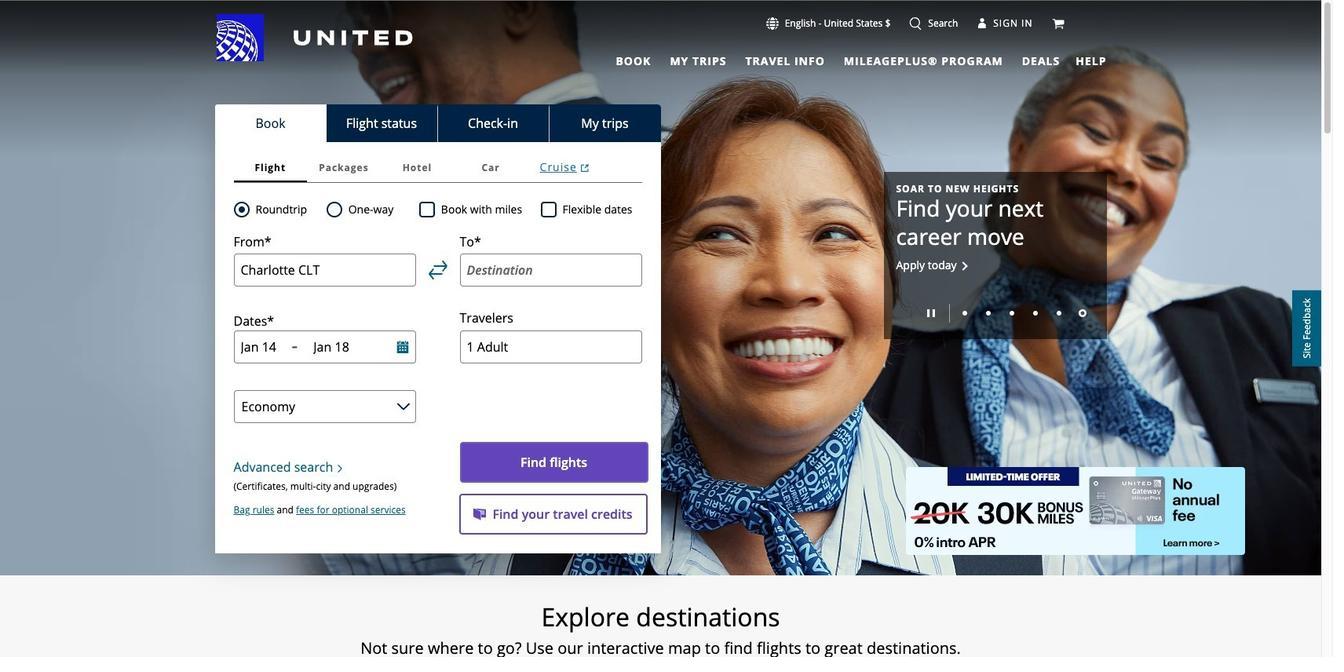 Task type: locate. For each thing, give the bounding box(es) containing it.
round trip flight search element
[[249, 200, 307, 219]]

slide 2 of 6 image
[[986, 311, 991, 316]]

tab list
[[607, 47, 1063, 71], [215, 104, 661, 142], [234, 153, 642, 183]]

view cart, click to view list of recently searched saved trips. image
[[1052, 17, 1064, 30]]

carousel buttons element
[[896, 298, 1094, 327]]

reverse origin and destination image
[[428, 261, 447, 280]]

Return text field
[[314, 339, 375, 356]]

not sure where to go? use our interactive map to find flights to great destinations. element
[[124, 639, 1197, 657]]

Departure text field
[[241, 339, 285, 356]]

main content
[[0, 1, 1322, 657]]

navigation
[[0, 13, 1322, 71]]

slide 1 of 6 image
[[962, 311, 967, 316]]

Destination text field
[[460, 254, 642, 287]]

1 vertical spatial tab list
[[215, 104, 661, 142]]

one way flight search element
[[342, 200, 394, 219]]

slide 5 of 6 image
[[1057, 311, 1061, 316]]

Origin text field
[[234, 254, 416, 287]]



Task type: describe. For each thing, give the bounding box(es) containing it.
currently in english united states	$ enter to change image
[[766, 17, 779, 30]]

slide 3 of 6 image
[[1010, 311, 1014, 316]]

slide 4 of 6 image
[[1033, 311, 1038, 316]]

slide 6 of 6 image
[[1079, 310, 1086, 318]]

explore destinations element
[[124, 602, 1197, 633]]

2 vertical spatial tab list
[[234, 153, 642, 183]]

pause image
[[927, 310, 935, 318]]

book with miles element
[[419, 200, 541, 219]]

0 vertical spatial tab list
[[607, 47, 1063, 71]]

united logo link to homepage image
[[216, 14, 413, 61]]



Task type: vqa. For each thing, say whether or not it's contained in the screenshot.
Carousel buttons ELEMENT
yes



